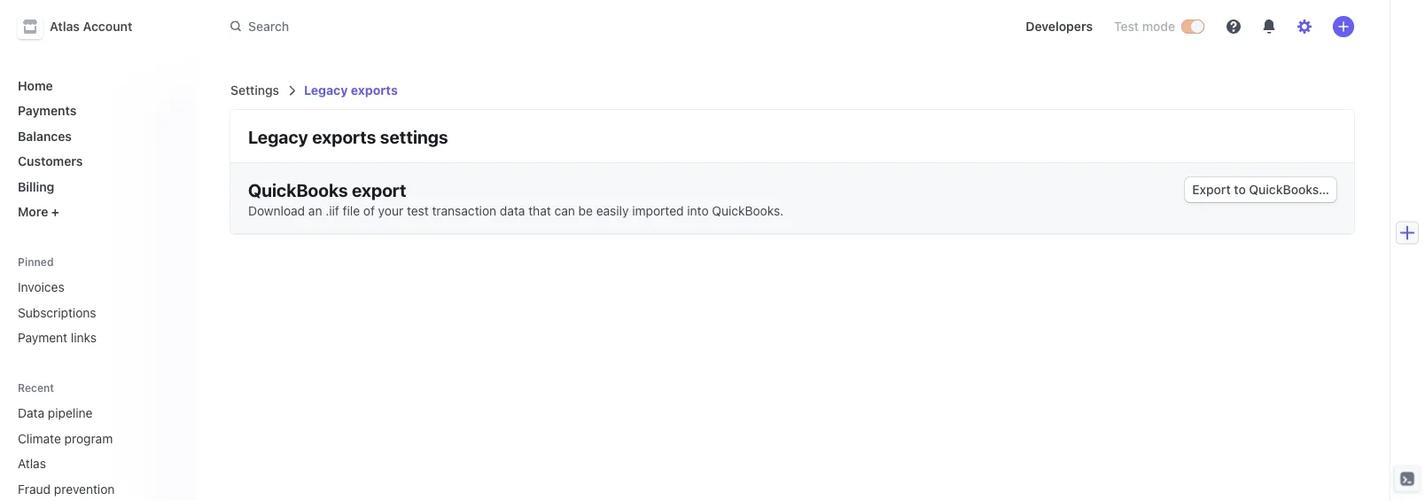 Task type: locate. For each thing, give the bounding box(es) containing it.
easily
[[597, 204, 629, 218]]

atlas left account
[[50, 19, 80, 34]]

imported
[[632, 204, 684, 218]]

subscriptions link
[[11, 298, 181, 327]]

settings
[[380, 126, 448, 147]]

0 vertical spatial legacy
[[304, 83, 348, 98]]

invoices
[[18, 280, 64, 294]]

settings link
[[231, 83, 279, 98]]

quickbooks
[[248, 179, 348, 200]]

home link
[[11, 71, 181, 100]]

payments
[[18, 103, 77, 118]]

to
[[1235, 182, 1247, 197]]

account
[[83, 19, 132, 34]]

fraud prevention
[[18, 482, 115, 496]]

exports down legacy exports at top
[[312, 126, 376, 147]]

1 vertical spatial legacy
[[248, 126, 308, 147]]

billing link
[[11, 172, 181, 201]]

legacy down settings
[[248, 126, 308, 147]]

legacy exports settings
[[248, 126, 448, 147]]

customers link
[[11, 147, 181, 176]]

Search search field
[[220, 10, 720, 43]]

pinned
[[18, 256, 54, 268]]

subscriptions
[[18, 305, 96, 320]]

atlas up fraud
[[18, 456, 46, 471]]

balances
[[18, 129, 72, 143]]

pinned navigation links element
[[11, 255, 181, 352]]

exports up legacy exports settings
[[351, 83, 398, 98]]

1 vertical spatial exports
[[312, 126, 376, 147]]

billing
[[18, 179, 54, 194]]

atlas
[[50, 19, 80, 34], [18, 456, 46, 471]]

pinned element
[[11, 273, 181, 352]]

more +
[[18, 204, 59, 219]]

atlas inside recent element
[[18, 456, 46, 471]]

climate program link
[[11, 424, 156, 453]]

pipeline
[[48, 406, 93, 420]]

legacy for legacy exports settings
[[248, 126, 308, 147]]

developers
[[1026, 19, 1093, 34]]

atlas for atlas account
[[50, 19, 80, 34]]

atlas account button
[[18, 14, 150, 39]]

payment
[[18, 330, 67, 345]]

exports
[[351, 83, 398, 98], [312, 126, 376, 147]]

legacy up legacy exports settings
[[304, 83, 348, 98]]

transaction
[[432, 204, 497, 218]]

test mode
[[1115, 19, 1176, 34]]

legacy
[[304, 83, 348, 98], [248, 126, 308, 147]]

search
[[248, 19, 289, 33]]

more
[[18, 204, 48, 219]]

recent navigation links element
[[0, 380, 195, 501]]

download
[[248, 204, 305, 218]]

be
[[579, 204, 593, 218]]

1 vertical spatial atlas
[[18, 456, 46, 471]]

0 horizontal spatial atlas
[[18, 456, 46, 471]]

an
[[309, 204, 322, 218]]

payments link
[[11, 96, 181, 125]]

atlas inside 'button'
[[50, 19, 80, 34]]

notifications image
[[1263, 20, 1277, 34]]

atlas for atlas
[[18, 456, 46, 471]]

1 horizontal spatial atlas
[[50, 19, 80, 34]]

0 vertical spatial exports
[[351, 83, 398, 98]]

exports for legacy exports
[[351, 83, 398, 98]]

settings
[[231, 83, 279, 98]]

program
[[64, 431, 113, 446]]

customers
[[18, 154, 83, 168]]

0 vertical spatial atlas
[[50, 19, 80, 34]]



Task type: vqa. For each thing, say whether or not it's contained in the screenshot.
MRR
no



Task type: describe. For each thing, give the bounding box(es) containing it.
core navigation links element
[[11, 71, 181, 226]]

of
[[363, 204, 375, 218]]

links
[[71, 330, 97, 345]]

file
[[343, 204, 360, 218]]

legacy exports
[[304, 83, 398, 98]]

atlas account
[[50, 19, 132, 34]]

exports for legacy exports settings
[[312, 126, 376, 147]]

+
[[51, 204, 59, 219]]

mode
[[1143, 19, 1176, 34]]

can
[[555, 204, 575, 218]]

into
[[688, 204, 709, 218]]

quickbooks export download an .iif file of your test transaction data that can be easily imported into quickbooks.
[[248, 179, 784, 218]]

legacy for legacy exports
[[304, 83, 348, 98]]

payment links link
[[11, 323, 181, 352]]

test
[[1115, 19, 1140, 34]]

Search text field
[[220, 10, 720, 43]]

invoices link
[[11, 273, 181, 302]]

data pipeline link
[[11, 399, 156, 427]]

balances link
[[11, 121, 181, 150]]

climate
[[18, 431, 61, 446]]

developers link
[[1019, 12, 1101, 41]]

quickbooks.
[[712, 204, 784, 218]]

data pipeline
[[18, 406, 93, 420]]

fraud
[[18, 482, 51, 496]]

recent element
[[0, 399, 195, 501]]

data
[[500, 204, 525, 218]]

data
[[18, 406, 44, 420]]

home
[[18, 78, 53, 93]]

that
[[529, 204, 551, 218]]

export to quickbooks…
[[1193, 182, 1330, 197]]

prevention
[[54, 482, 115, 496]]

.iif
[[326, 204, 339, 218]]

test
[[407, 204, 429, 218]]

your
[[378, 204, 404, 218]]

settings image
[[1298, 20, 1312, 34]]

quickbooks…
[[1250, 182, 1330, 197]]

export to quickbooks… button
[[1186, 177, 1337, 202]]

export
[[352, 179, 407, 200]]

climate program
[[18, 431, 113, 446]]

atlas link
[[11, 449, 156, 478]]

recent
[[18, 382, 54, 394]]

help image
[[1227, 20, 1241, 34]]

export
[[1193, 182, 1231, 197]]

fraud prevention link
[[11, 474, 156, 501]]

payment links
[[18, 330, 97, 345]]



